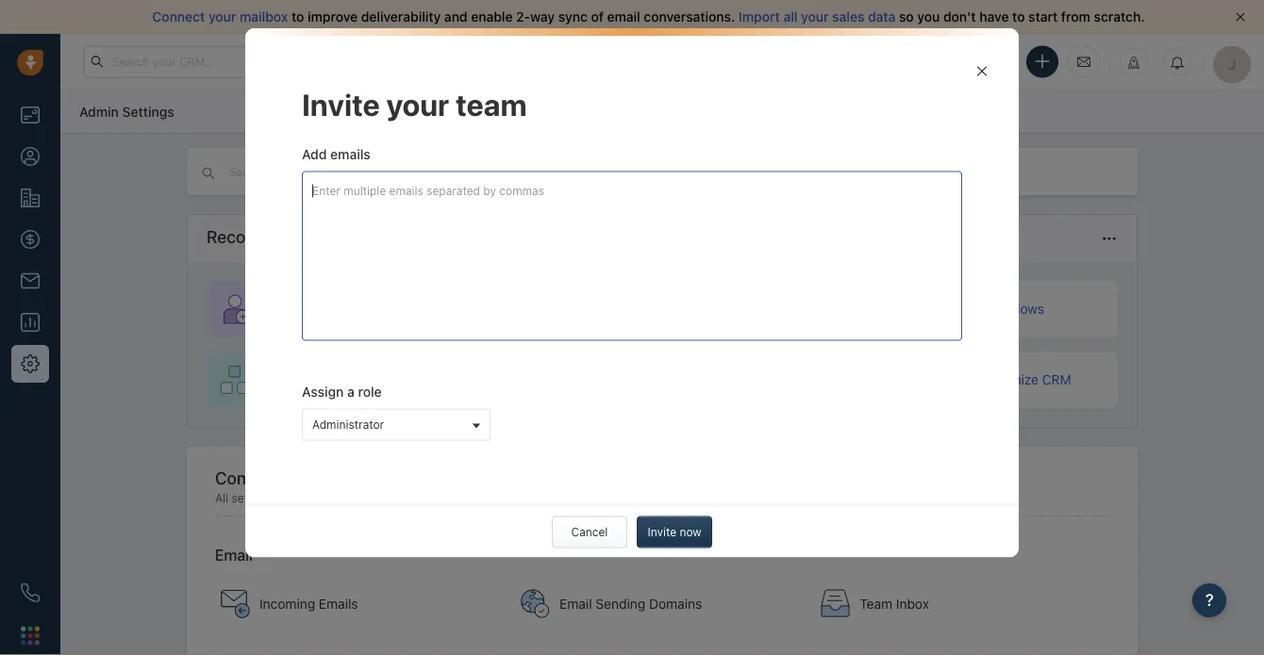 Task type: describe. For each thing, give the bounding box(es) containing it.
1 vertical spatial invite
[[273, 302, 306, 317]]

custom
[[317, 372, 362, 388]]

channels
[[603, 492, 650, 505]]

deliverability
[[361, 9, 441, 25]]

how
[[932, 372, 957, 388]]

respond faster to emails with a common inbox for your team image
[[820, 590, 851, 620]]

auto-forward incoming emails to the crm, create contacts from them image
[[220, 590, 250, 620]]

to inside communication channels all settings related to your email, phone, chat, and other communication channels
[[318, 492, 329, 505]]

phone image
[[21, 584, 40, 603]]

to left start
[[1013, 9, 1025, 25]]

start
[[1029, 9, 1058, 25]]

sales
[[833, 9, 865, 25]]

2-
[[516, 9, 530, 25]]

close image
[[1236, 12, 1246, 22]]

assign
[[302, 384, 344, 400]]

email for email sending domains
[[560, 597, 592, 612]]

admin
[[79, 104, 119, 119]]

to right how
[[961, 372, 973, 388]]

automate with workflows link
[[824, 281, 1118, 338]]

assign a role
[[302, 384, 382, 400]]

communication
[[215, 468, 338, 488]]

role
[[358, 384, 382, 400]]

your left mailbox
[[209, 9, 236, 25]]

mailbox
[[240, 9, 288, 25]]

sending
[[596, 597, 646, 612]]

0 horizontal spatial team
[[340, 302, 370, 317]]

import
[[739, 9, 780, 25]]

cancel button
[[552, 517, 628, 549]]

conversations.
[[644, 9, 735, 25]]

improve
[[308, 9, 358, 25]]

incoming emails
[[260, 597, 358, 612]]

email for email
[[215, 547, 253, 565]]

watch
[[890, 372, 929, 388]]

explore plans link
[[898, 50, 992, 73]]

create custom modules link
[[207, 352, 501, 409]]

administrator button
[[302, 409, 491, 441]]

connect your mailbox link
[[152, 9, 292, 25]]

explore plans
[[908, 55, 981, 68]]

workflows
[[981, 302, 1045, 317]]

connect
[[152, 9, 205, 25]]

admin settings
[[79, 104, 174, 119]]

data
[[868, 9, 896, 25]]

all
[[215, 492, 229, 505]]

invite now
[[648, 526, 702, 540]]

related
[[278, 492, 315, 505]]

channels
[[342, 468, 414, 488]]

connect your mailbox to improve deliverability and enable 2-way sync of email conversations. import all your sales data so you don't have to start from scratch.
[[152, 9, 1145, 25]]

automate
[[890, 302, 949, 317]]

invite inside button
[[648, 526, 677, 540]]

and inside communication channels all settings related to your email, phone, chat, and other communication channels
[[463, 492, 483, 505]]

automate with workflows
[[890, 302, 1045, 317]]

enable
[[471, 9, 513, 25]]

create
[[273, 372, 313, 388]]

communication channels all settings related to your email, phone, chat, and other communication channels
[[215, 468, 650, 505]]

inbox
[[896, 597, 929, 612]]

chat,
[[433, 492, 460, 505]]

customize
[[977, 372, 1039, 388]]

your right all
[[801, 9, 829, 25]]

invite now button
[[637, 517, 713, 549]]

from
[[1062, 9, 1091, 25]]

crm
[[1043, 372, 1072, 388]]

0 vertical spatial invite your team
[[302, 86, 527, 122]]

settings
[[232, 492, 275, 505]]



Task type: locate. For each thing, give the bounding box(es) containing it.
with
[[952, 302, 978, 317]]

cancel
[[572, 526, 608, 540]]

2 vertical spatial invite
[[648, 526, 677, 540]]

0 vertical spatial invite
[[302, 86, 380, 122]]

team down enable
[[456, 86, 527, 122]]

a
[[347, 384, 355, 400]]

1 horizontal spatial email
[[560, 597, 592, 612]]

what's new image
[[1128, 56, 1141, 69]]

email sending domains
[[560, 597, 702, 612]]

modules
[[366, 372, 417, 388]]

add
[[302, 146, 327, 162]]

you
[[918, 9, 940, 25]]

import all your sales data link
[[739, 9, 899, 25]]

add emails
[[302, 146, 371, 162]]

administrator
[[312, 418, 384, 431]]

email sending domains link
[[511, 572, 803, 638]]

emails
[[330, 146, 371, 162]]

1 vertical spatial invite your team
[[273, 302, 370, 317]]

Search for a setting, like 'import' or 'website tracking' text field
[[227, 163, 595, 181]]

0 vertical spatial email
[[215, 547, 253, 565]]

and
[[444, 9, 468, 25], [463, 492, 483, 505]]

phone,
[[394, 492, 430, 505]]

incoming
[[260, 597, 315, 612]]

your left email,
[[332, 492, 356, 505]]

emails
[[319, 597, 358, 612]]

so
[[899, 9, 914, 25]]

1 vertical spatial and
[[463, 492, 483, 505]]

team up create custom modules link at the left
[[340, 302, 370, 317]]

verify your domains for better deliverability and less spam image
[[520, 590, 550, 620]]

domains
[[649, 597, 702, 612]]

1 vertical spatial team
[[340, 302, 370, 317]]

your up search for a setting, like 'import' or 'website tracking' text box
[[386, 86, 449, 122]]

and left enable
[[444, 9, 468, 25]]

email
[[215, 547, 253, 565], [560, 597, 592, 612]]

sync
[[558, 9, 588, 25]]

1 horizontal spatial team
[[456, 86, 527, 122]]

0 vertical spatial team
[[456, 86, 527, 122]]

invite your team up custom
[[273, 302, 370, 317]]

way
[[530, 9, 555, 25]]

team
[[860, 597, 893, 612]]

team inbox
[[860, 597, 929, 612]]

scratch.
[[1094, 9, 1145, 25]]

invite up add emails
[[302, 86, 380, 122]]

of
[[591, 9, 604, 25]]

communication
[[518, 492, 599, 505]]

email up auto-forward incoming emails to the crm, create contacts from them icon
[[215, 547, 253, 565]]

to right mailbox
[[292, 9, 304, 25]]

invite your team
[[302, 86, 527, 122], [273, 302, 370, 317]]

0 vertical spatial and
[[444, 9, 468, 25]]

have
[[980, 9, 1009, 25]]

invite
[[302, 86, 380, 122], [273, 302, 306, 317], [648, 526, 677, 540]]

and right chat,
[[463, 492, 483, 505]]

your
[[209, 9, 236, 25], [801, 9, 829, 25], [386, 86, 449, 122], [309, 302, 336, 317], [332, 492, 356, 505]]

team
[[456, 86, 527, 122], [340, 302, 370, 317]]

incoming emails link
[[210, 572, 503, 638]]

invite left now
[[648, 526, 677, 540]]

email,
[[359, 492, 390, 505]]

team inbox link
[[811, 572, 1103, 638]]

Search your CRM... text field
[[83, 46, 272, 78]]

other
[[486, 492, 515, 505]]

your up custom
[[309, 302, 336, 317]]

explore
[[908, 55, 949, 68]]

email right verify your domains for better deliverability and less spam 'icon'
[[560, 597, 592, 612]]

plans
[[952, 55, 981, 68]]

1 vertical spatial email
[[560, 597, 592, 612]]

invite up create
[[273, 302, 306, 317]]

create custom modules
[[273, 372, 417, 388]]

watch how to customize crm
[[890, 372, 1072, 388]]

don't
[[944, 9, 976, 25]]

0 horizontal spatial email
[[215, 547, 253, 565]]

email
[[607, 9, 641, 25]]

now
[[680, 526, 702, 540]]

to
[[292, 9, 304, 25], [1013, 9, 1025, 25], [961, 372, 973, 388], [318, 492, 329, 505]]

your inside communication channels all settings related to your email, phone, chat, and other communication channels
[[332, 492, 356, 505]]

send email image
[[1078, 54, 1091, 70]]

phone element
[[11, 575, 49, 612]]

freshworks switcher image
[[21, 627, 40, 646]]

all
[[784, 9, 798, 25]]

settings
[[122, 104, 174, 119]]

to right related
[[318, 492, 329, 505]]

invite your team up search for a setting, like 'import' or 'website tracking' text box
[[302, 86, 527, 122]]



Task type: vqa. For each thing, say whether or not it's contained in the screenshot.
DEMO
no



